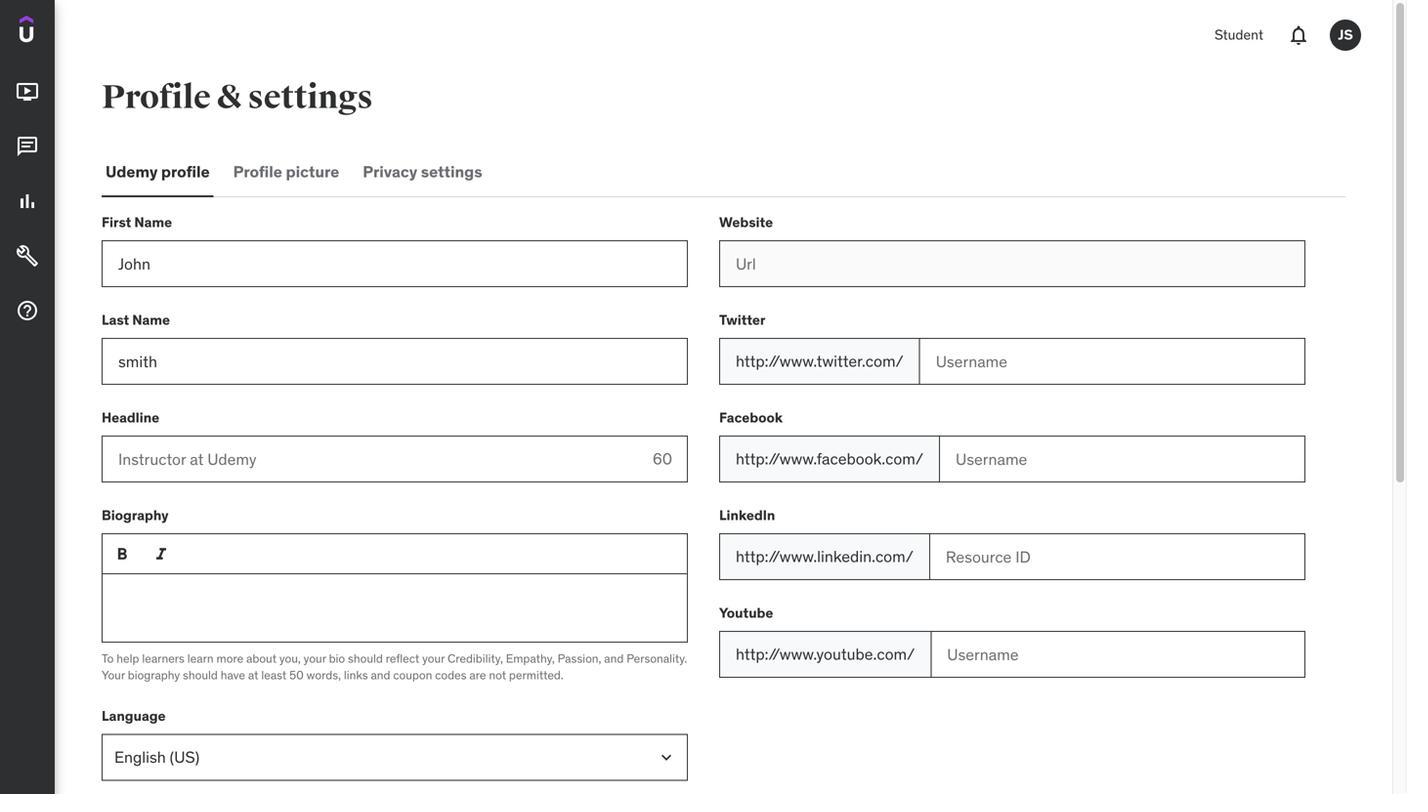 Task type: describe. For each thing, give the bounding box(es) containing it.
first name
[[102, 214, 172, 231]]

http://www.facebook.com/
[[736, 449, 924, 469]]

&
[[217, 77, 242, 118]]

udemy image
[[20, 16, 109, 49]]

http://www.youtube.com/
[[736, 645, 915, 665]]

Facebook text field
[[940, 436, 1306, 483]]

2 medium image from the top
[[16, 135, 39, 159]]

youtube
[[720, 605, 774, 622]]

LinkedIn text field
[[930, 534, 1306, 581]]

Headline text field
[[102, 436, 637, 483]]

to help learners learn more about you, your bio should reflect your credibility, empathy, passion, and personality. your biography should have at least 50 words, links and coupon codes are not permitted.
[[102, 652, 688, 683]]

medium image
[[16, 299, 39, 323]]

Website text field
[[720, 241, 1306, 287]]

words,
[[307, 668, 341, 683]]

more
[[217, 652, 244, 667]]

codes
[[435, 668, 467, 683]]

Twitter text field
[[920, 338, 1306, 385]]

you,
[[280, 652, 301, 667]]

credibility,
[[448, 652, 503, 667]]

first
[[102, 214, 131, 231]]

4 medium image from the top
[[16, 245, 39, 268]]

language
[[102, 708, 166, 726]]

to
[[102, 652, 114, 667]]

empathy,
[[506, 652, 555, 667]]

0 vertical spatial and
[[605, 652, 624, 667]]

1 vertical spatial and
[[371, 668, 391, 683]]

udemy profile button
[[102, 149, 214, 196]]

website
[[720, 214, 773, 231]]

linkedin
[[720, 507, 776, 525]]

student
[[1215, 26, 1264, 44]]

last name
[[102, 312, 170, 329]]

js
[[1339, 26, 1354, 44]]

60
[[653, 449, 673, 469]]

coupon
[[393, 668, 432, 683]]

permitted.
[[509, 668, 564, 683]]

at
[[248, 668, 259, 683]]

http://www.linkedin.com/
[[736, 547, 914, 567]]

name for first name
[[134, 214, 172, 231]]

50
[[290, 668, 304, 683]]

2 your from the left
[[422, 652, 445, 667]]

3 medium image from the top
[[16, 190, 39, 213]]



Task type: vqa. For each thing, say whether or not it's contained in the screenshot.


Task type: locate. For each thing, give the bounding box(es) containing it.
udemy
[[106, 162, 158, 182]]

profile inside button
[[233, 162, 282, 182]]

name right last
[[132, 312, 170, 329]]

help
[[117, 652, 139, 667]]

and right passion,
[[605, 652, 624, 667]]

1 horizontal spatial should
[[348, 652, 383, 667]]

settings right privacy
[[421, 162, 483, 182]]

0 horizontal spatial your
[[304, 652, 326, 667]]

profile left '&'
[[102, 77, 211, 118]]

reflect
[[386, 652, 420, 667]]

0 vertical spatial should
[[348, 652, 383, 667]]

italic image
[[152, 545, 171, 564]]

0 vertical spatial name
[[134, 214, 172, 231]]

picture
[[286, 162, 340, 182]]

profile for profile picture
[[233, 162, 282, 182]]

profile
[[102, 77, 211, 118], [233, 162, 282, 182]]

should up links
[[348, 652, 383, 667]]

profile picture
[[233, 162, 340, 182]]

settings
[[248, 77, 373, 118], [421, 162, 483, 182]]

biography
[[128, 668, 180, 683]]

1 horizontal spatial your
[[422, 652, 445, 667]]

about
[[246, 652, 277, 667]]

personality.
[[627, 652, 688, 667]]

settings inside privacy settings button
[[421, 162, 483, 182]]

and right links
[[371, 668, 391, 683]]

0 horizontal spatial settings
[[248, 77, 373, 118]]

0 horizontal spatial should
[[183, 668, 218, 683]]

js link
[[1323, 12, 1370, 59]]

profile left picture
[[233, 162, 282, 182]]

headline
[[102, 409, 159, 427]]

privacy
[[363, 162, 418, 182]]

0 horizontal spatial and
[[371, 668, 391, 683]]

facebook
[[720, 409, 783, 427]]

profile & settings
[[102, 77, 373, 118]]

0 vertical spatial profile
[[102, 77, 211, 118]]

learners
[[142, 652, 185, 667]]

bold image
[[112, 545, 132, 564]]

1 your from the left
[[304, 652, 326, 667]]

http://www.twitter.com/
[[736, 351, 904, 371]]

bio
[[329, 652, 345, 667]]

privacy settings
[[363, 162, 483, 182]]

last
[[102, 312, 129, 329]]

your up words,
[[304, 652, 326, 667]]

and
[[605, 652, 624, 667], [371, 668, 391, 683]]

your up codes
[[422, 652, 445, 667]]

your
[[304, 652, 326, 667], [422, 652, 445, 667]]

First Name text field
[[102, 241, 688, 287]]

udemy profile
[[106, 162, 210, 182]]

name
[[134, 214, 172, 231], [132, 312, 170, 329]]

not
[[489, 668, 506, 683]]

1 horizontal spatial and
[[605, 652, 624, 667]]

settings up picture
[[248, 77, 373, 118]]

1 horizontal spatial settings
[[421, 162, 483, 182]]

Last Name text field
[[102, 338, 688, 385]]

None text field
[[102, 575, 688, 643]]

name for last name
[[132, 312, 170, 329]]

1 horizontal spatial profile
[[233, 162, 282, 182]]

are
[[470, 668, 486, 683]]

1 vertical spatial should
[[183, 668, 218, 683]]

privacy settings button
[[359, 149, 487, 196]]

1 medium image from the top
[[16, 80, 39, 104]]

your
[[102, 668, 125, 683]]

passion,
[[558, 652, 602, 667]]

name right first
[[134, 214, 172, 231]]

profile
[[161, 162, 210, 182]]

twitter
[[720, 312, 766, 329]]

1 vertical spatial name
[[132, 312, 170, 329]]

student link
[[1204, 12, 1276, 59]]

have
[[221, 668, 245, 683]]

0 vertical spatial settings
[[248, 77, 373, 118]]

profile for profile & settings
[[102, 77, 211, 118]]

profile picture button
[[229, 149, 343, 196]]

1 vertical spatial settings
[[421, 162, 483, 182]]

least
[[261, 668, 287, 683]]

should
[[348, 652, 383, 667], [183, 668, 218, 683]]

Youtube text field
[[931, 632, 1306, 679]]

notifications image
[[1288, 23, 1311, 47]]

1 vertical spatial profile
[[233, 162, 282, 182]]

learn
[[187, 652, 214, 667]]

should down learn
[[183, 668, 218, 683]]

medium image
[[16, 80, 39, 104], [16, 135, 39, 159], [16, 190, 39, 213], [16, 245, 39, 268]]

biography
[[102, 507, 169, 525]]

links
[[344, 668, 368, 683]]

0 horizontal spatial profile
[[102, 77, 211, 118]]



